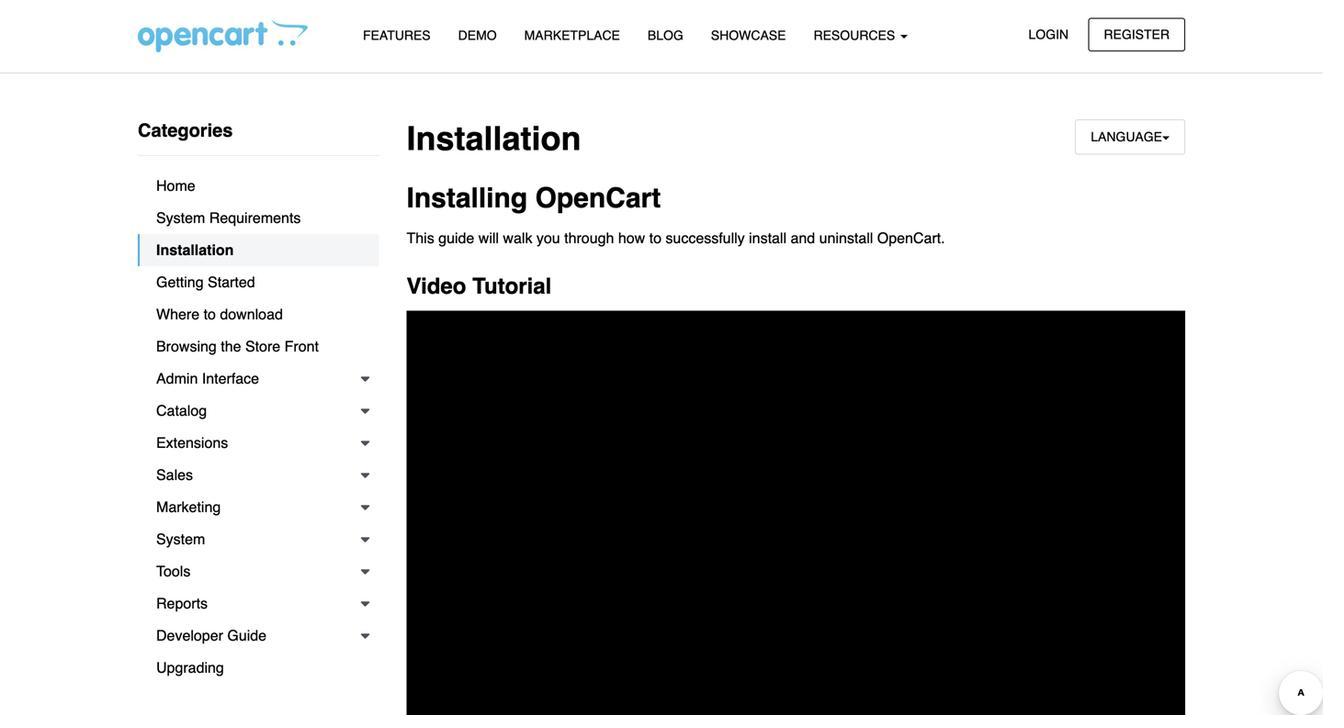 Task type: locate. For each thing, give the bounding box(es) containing it.
this
[[407, 230, 434, 247]]

0 vertical spatial installation
[[407, 120, 581, 158]]

marketplace link
[[511, 19, 634, 52]]

marketplace
[[524, 28, 620, 43]]

resources
[[814, 28, 899, 43]]

browsing the store front link
[[138, 331, 379, 363]]

interface
[[202, 370, 259, 387]]

demo
[[458, 28, 497, 43]]

reports
[[156, 595, 208, 612]]

installation
[[407, 120, 581, 158], [156, 242, 234, 259]]

1 vertical spatial to
[[204, 306, 216, 323]]

admin
[[156, 370, 198, 387]]

to right how
[[649, 230, 662, 247]]

system link
[[138, 524, 379, 556]]

installation inside 'link'
[[156, 242, 234, 259]]

marketing
[[156, 499, 221, 516]]

installation up getting started
[[156, 242, 234, 259]]

browsing
[[156, 338, 217, 355]]

blog link
[[634, 19, 697, 52]]

installing
[[407, 183, 528, 214]]

sales
[[156, 467, 193, 484]]

marketing link
[[138, 492, 379, 524]]

login
[[1029, 27, 1069, 42]]

resources link
[[800, 19, 922, 52]]

1 system from the top
[[156, 210, 205, 227]]

reports link
[[138, 588, 379, 620]]

where to download
[[156, 306, 283, 323]]

system
[[156, 210, 205, 227], [156, 531, 205, 548]]

to
[[649, 230, 662, 247], [204, 306, 216, 323]]

showcase
[[711, 28, 786, 43]]

register
[[1104, 27, 1170, 42]]

1 vertical spatial installation
[[156, 242, 234, 259]]

showcase link
[[697, 19, 800, 52]]

browsing the store front
[[156, 338, 319, 355]]

categories
[[138, 120, 233, 141]]

store
[[245, 338, 280, 355]]

system down home
[[156, 210, 205, 227]]

2 system from the top
[[156, 531, 205, 548]]

0 vertical spatial system
[[156, 210, 205, 227]]

language
[[1091, 130, 1162, 144]]

getting
[[156, 274, 204, 291]]

0 horizontal spatial installation
[[156, 242, 234, 259]]

where
[[156, 306, 200, 323]]

to inside 'link'
[[204, 306, 216, 323]]

login link
[[1013, 18, 1084, 51]]

sales link
[[138, 459, 379, 492]]

1 horizontal spatial to
[[649, 230, 662, 247]]

tools
[[156, 563, 191, 580]]

0 vertical spatial to
[[649, 230, 662, 247]]

1 vertical spatial system
[[156, 531, 205, 548]]

tutorial
[[472, 274, 552, 299]]

front
[[285, 338, 319, 355]]

installation link
[[138, 234, 379, 266]]

to right where
[[204, 306, 216, 323]]

installation up installing
[[407, 120, 581, 158]]

0 horizontal spatial to
[[204, 306, 216, 323]]

started
[[208, 274, 255, 291]]

developer guide link
[[138, 620, 379, 652]]

will
[[479, 230, 499, 247]]

register link
[[1088, 18, 1185, 51]]

home link
[[138, 170, 379, 202]]

features link
[[349, 19, 444, 52]]

system for system requirements
[[156, 210, 205, 227]]

developer
[[156, 628, 223, 645]]

system up tools
[[156, 531, 205, 548]]

getting started
[[156, 274, 255, 291]]

through
[[564, 230, 614, 247]]

features
[[363, 28, 431, 43]]



Task type: vqa. For each thing, say whether or not it's contained in the screenshot.
not in the top of the page
no



Task type: describe. For each thing, give the bounding box(es) containing it.
you
[[537, 230, 560, 247]]

1 horizontal spatial installation
[[407, 120, 581, 158]]

extensions link
[[138, 427, 379, 459]]

opencart
[[535, 183, 661, 214]]

video tutorial
[[407, 274, 552, 299]]

uninstall
[[819, 230, 873, 247]]

extensions
[[156, 435, 228, 452]]

catalog link
[[138, 395, 379, 427]]

upgrading
[[156, 660, 224, 677]]

demo link
[[444, 19, 511, 52]]

admin interface
[[156, 370, 259, 387]]

getting started link
[[138, 266, 379, 299]]

language button
[[1075, 119, 1185, 155]]

the
[[221, 338, 241, 355]]

opencart - open source shopping cart solution image
[[138, 19, 308, 52]]

developer guide
[[156, 628, 267, 645]]

blog
[[648, 28, 683, 43]]

requirements
[[209, 210, 301, 227]]

how
[[618, 230, 645, 247]]

home
[[156, 177, 195, 194]]

this guide will walk you through how to successfully install and uninstall opencart.
[[407, 230, 945, 247]]

successfully
[[666, 230, 745, 247]]

catalog
[[156, 402, 207, 419]]

opencart.
[[877, 230, 945, 247]]

video
[[407, 274, 466, 299]]

download
[[220, 306, 283, 323]]

upgrading link
[[138, 652, 379, 685]]

installing opencart
[[407, 183, 661, 214]]

tools link
[[138, 556, 379, 588]]

install
[[749, 230, 787, 247]]

walk
[[503, 230, 532, 247]]

admin interface link
[[138, 363, 379, 395]]

and
[[791, 230, 815, 247]]

guide
[[438, 230, 474, 247]]

system requirements
[[156, 210, 301, 227]]

system for system
[[156, 531, 205, 548]]

system requirements link
[[138, 202, 379, 234]]

guide
[[227, 628, 267, 645]]

where to download link
[[138, 299, 379, 331]]



